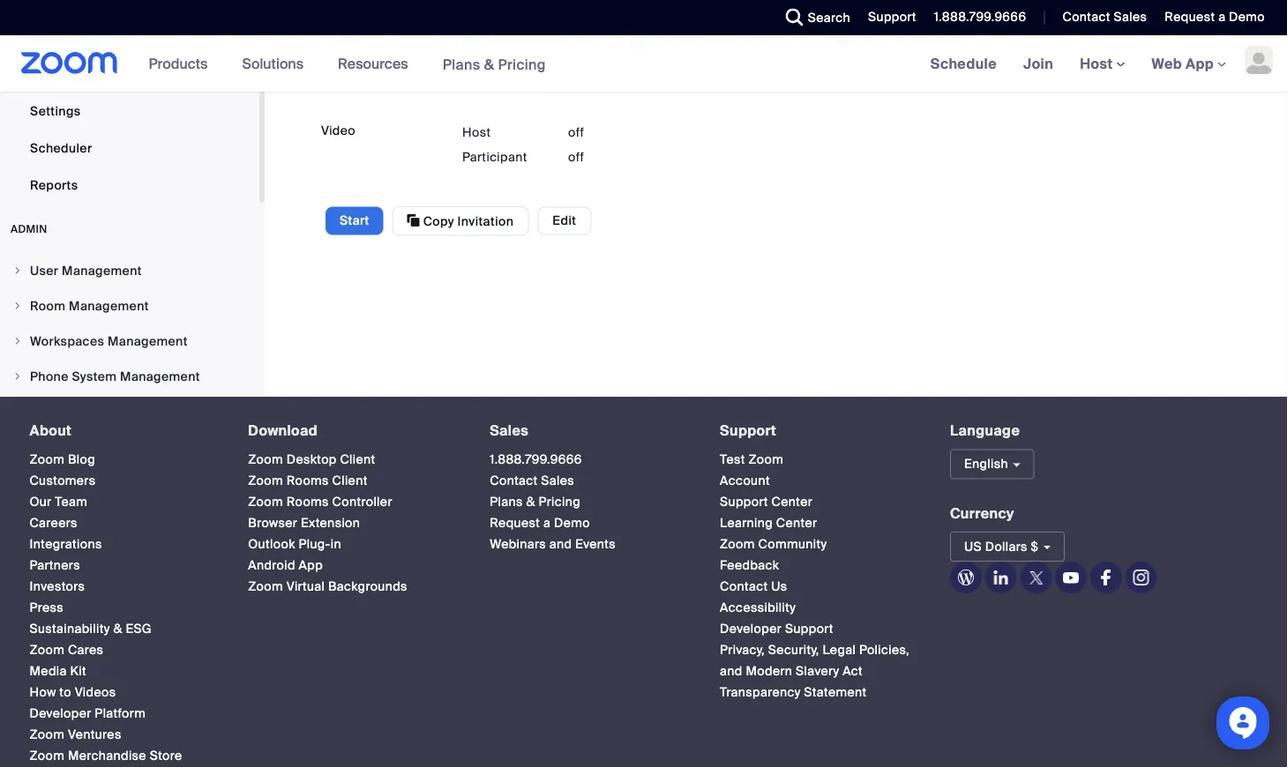 Task type: describe. For each thing, give the bounding box(es) containing it.
how to videos link
[[30, 685, 116, 701]]

kit
[[70, 664, 86, 680]]

settings
[[30, 103, 81, 119]]

reports link
[[0, 168, 259, 203]]

room management
[[30, 298, 149, 314]]

reports
[[30, 177, 78, 193]]

controller
[[332, 494, 393, 511]]

outlook inside zoom desktop client zoom rooms client zoom rooms controller browser extension outlook plug-in android app zoom virtual backgrounds
[[248, 537, 295, 553]]

webinars
[[490, 537, 546, 553]]

right image for workspaces management
[[12, 336, 23, 347]]

cares
[[68, 643, 104, 659]]

workspaces
[[30, 333, 104, 349]]

outlook inside add to element
[[655, 28, 708, 46]]

blog
[[68, 452, 95, 468]]

zoom rooms controller link
[[248, 494, 393, 511]]

us dollars $ button
[[950, 532, 1065, 562]]

to inside zoom blog customers our team careers integrations partners investors press sustainability & esg zoom cares media kit how to videos developer platform zoom ventures zoom merchandise store
[[59, 685, 71, 701]]

integrations link
[[30, 537, 102, 553]]

2 horizontal spatial sales
[[1114, 9, 1148, 25]]

download link
[[248, 422, 318, 440]]

videos
[[75, 685, 116, 701]]

integrations
[[30, 537, 102, 553]]

support up "test zoom" link
[[720, 422, 777, 440]]

ventures
[[68, 727, 121, 744]]

and inside test zoom account support center learning center zoom community feedback contact us accessibility developer support privacy, security, legal policies, and modern slavery act transparency statement
[[720, 664, 743, 680]]

browser extension link
[[248, 516, 360, 532]]

btn image for google calendar
[[462, 29, 480, 47]]

search
[[808, 9, 851, 26]]

security,
[[768, 643, 820, 659]]

google
[[487, 28, 537, 46]]

calendar for outlook
[[712, 28, 774, 46]]

statement
[[804, 685, 867, 701]]

english
[[965, 456, 1009, 473]]

media
[[30, 664, 67, 680]]

contact us link
[[720, 579, 788, 595]]

feedback
[[720, 558, 780, 574]]

video
[[321, 122, 356, 138]]

contact sales
[[1063, 9, 1148, 25]]

request a demo
[[1165, 9, 1266, 25]]

language
[[950, 422, 1020, 440]]

extension
[[301, 516, 360, 532]]

0 vertical spatial a
[[1219, 9, 1226, 25]]

calendar for yahoo
[[906, 28, 969, 46]]

desktop
[[287, 452, 337, 468]]

outlook calendar (.ics) link
[[630, 23, 809, 51]]

join link
[[1011, 35, 1067, 92]]

right image for user management
[[12, 266, 23, 276]]

zoom merchandise store link
[[30, 749, 182, 765]]

privacy, security, legal policies, and modern slavery act transparency statement link
[[720, 643, 910, 701]]

store
[[150, 749, 182, 765]]

0 vertical spatial demo
[[1230, 9, 1266, 25]]

host inside meetings navigation
[[1080, 54, 1117, 73]]

management for room management
[[69, 298, 149, 314]]

user
[[30, 263, 59, 279]]

us
[[771, 579, 788, 595]]

investors link
[[30, 579, 85, 595]]

modern
[[746, 664, 793, 680]]

zoom blog customers our team careers integrations partners investors press sustainability & esg zoom cares media kit how to videos developer platform zoom ventures zoom merchandise store
[[30, 452, 182, 765]]

products
[[149, 54, 208, 73]]

plans inside product information navigation
[[443, 55, 481, 73]]

1 horizontal spatial to
[[349, 29, 361, 45]]

media kit link
[[30, 664, 86, 680]]

1.888.799.9666 for 1.888.799.9666
[[934, 9, 1027, 25]]

0 vertical spatial center
[[772, 494, 813, 511]]

user management
[[30, 263, 142, 279]]

start button
[[326, 207, 383, 235]]

off for host
[[568, 124, 585, 140]]

clips
[[30, 66, 61, 82]]

currency
[[950, 504, 1015, 523]]

host element for participant
[[568, 148, 674, 166]]

zoom cares link
[[30, 643, 104, 659]]

plans & pricing
[[443, 55, 546, 73]]

(.ics)
[[778, 28, 809, 46]]

learning
[[720, 516, 773, 532]]

our team link
[[30, 494, 88, 511]]

copy invitation
[[420, 213, 514, 230]]

zoom blog link
[[30, 452, 95, 468]]

support up yahoo
[[869, 9, 917, 25]]

english button
[[950, 450, 1035, 480]]

copy image
[[407, 213, 420, 228]]

a inside 1.888.799.9666 contact sales plans & pricing request a demo webinars and events
[[544, 516, 551, 532]]

1 vertical spatial host
[[462, 124, 491, 140]]

recordings link
[[0, 19, 259, 55]]

web
[[1152, 54, 1183, 73]]

us
[[965, 539, 982, 555]]

and inside 1.888.799.9666 contact sales plans & pricing request a demo webinars and events
[[550, 537, 572, 553]]

plans inside 1.888.799.9666 contact sales plans & pricing request a demo webinars and events
[[490, 494, 523, 511]]

room management menu item
[[0, 289, 259, 323]]

web app
[[1152, 54, 1214, 73]]

2 rooms from the top
[[287, 494, 329, 511]]

add to element
[[462, 23, 1231, 70]]

off for participant
[[568, 149, 585, 165]]

admin
[[11, 222, 47, 236]]

yahoo
[[860, 28, 903, 46]]

pricing inside 1.888.799.9666 contact sales plans & pricing request a demo webinars and events
[[539, 494, 581, 511]]

1 vertical spatial center
[[776, 516, 818, 532]]

& inside 1.888.799.9666 contact sales plans & pricing request a demo webinars and events
[[526, 494, 536, 511]]

management for workspaces management
[[108, 333, 188, 349]]

workspaces management
[[30, 333, 188, 349]]

partners
[[30, 558, 80, 574]]

privacy,
[[720, 643, 765, 659]]

host element for host
[[568, 123, 674, 141]]

zoom virtual backgrounds link
[[248, 579, 408, 595]]



Task type: vqa. For each thing, say whether or not it's contained in the screenshot.
User photo
no



Task type: locate. For each thing, give the bounding box(es) containing it.
slavery
[[796, 664, 840, 680]]

outlook plug-in link
[[248, 537, 342, 553]]

1 vertical spatial demo
[[554, 516, 590, 532]]

0 vertical spatial and
[[550, 537, 572, 553]]

0 vertical spatial host
[[1080, 54, 1117, 73]]

demo up webinars and events "link"
[[554, 516, 590, 532]]

scheduler
[[30, 140, 92, 156]]

& inside zoom blog customers our team careers integrations partners investors press sustainability & esg zoom cares media kit how to videos developer platform zoom ventures zoom merchandise store
[[113, 621, 122, 638]]

to right add
[[349, 29, 361, 45]]

1 right image from the top
[[12, 266, 23, 276]]

host down "contact sales"
[[1080, 54, 1117, 73]]

1 vertical spatial a
[[544, 516, 551, 532]]

pricing inside product information navigation
[[498, 55, 546, 73]]

right image left room
[[12, 301, 23, 312]]

google calendar link
[[462, 23, 603, 51]]

1 vertical spatial request
[[490, 516, 540, 532]]

btn image inside google calendar link
[[462, 29, 480, 47]]

& left the esg
[[113, 621, 122, 638]]

webinars and events link
[[490, 537, 616, 553]]

support link up yahoo
[[869, 9, 917, 25]]

client
[[340, 452, 376, 468], [332, 473, 368, 489]]

center
[[772, 494, 813, 511], [776, 516, 818, 532]]

0 horizontal spatial sales
[[490, 422, 529, 440]]

0 horizontal spatial &
[[113, 621, 122, 638]]

1 vertical spatial app
[[299, 558, 323, 574]]

rooms
[[287, 473, 329, 489], [287, 494, 329, 511]]

developer inside zoom blog customers our team careers integrations partners investors press sustainability & esg zoom cares media kit how to videos developer platform zoom ventures zoom merchandise store
[[30, 706, 91, 722]]

invitation
[[458, 213, 514, 230]]

management down room management menu item
[[108, 333, 188, 349]]

phone
[[30, 368, 69, 385]]

1 vertical spatial pricing
[[539, 494, 581, 511]]

2 horizontal spatial contact
[[1063, 9, 1111, 25]]

center up learning center link
[[772, 494, 813, 511]]

right image inside phone system management menu item
[[12, 372, 23, 382]]

copy
[[423, 213, 454, 230]]

1 vertical spatial &
[[526, 494, 536, 511]]

1 vertical spatial client
[[332, 473, 368, 489]]

0 vertical spatial request
[[1165, 9, 1216, 25]]

support down the account link
[[720, 494, 769, 511]]

accessibility link
[[720, 600, 796, 617]]

right image inside room management menu item
[[12, 301, 23, 312]]

2 vertical spatial contact
[[720, 579, 768, 595]]

1 btn image from the left
[[462, 29, 480, 47]]

0 vertical spatial outlook
[[655, 28, 708, 46]]

contact inside test zoom account support center learning center zoom community feedback contact us accessibility developer support privacy, security, legal policies, and modern slavery act transparency statement
[[720, 579, 768, 595]]

sales inside 1.888.799.9666 contact sales plans & pricing request a demo webinars and events
[[541, 473, 575, 489]]

transparency
[[720, 685, 801, 701]]

developer down how to videos link
[[30, 706, 91, 722]]

zoom logo image
[[21, 52, 118, 74]]

application
[[462, 0, 1231, 5]]

1 horizontal spatial request
[[1165, 9, 1216, 25]]

center up community
[[776, 516, 818, 532]]

1 vertical spatial to
[[59, 685, 71, 701]]

yahoo calendar
[[857, 28, 969, 46]]

calendar for google
[[541, 28, 603, 46]]

app inside zoom desktop client zoom rooms client zoom rooms controller browser extension outlook plug-in android app zoom virtual backgrounds
[[299, 558, 323, 574]]

schedule link
[[918, 35, 1011, 92]]

1 horizontal spatial developer
[[720, 621, 782, 638]]

phone system management menu item
[[0, 360, 259, 394]]

backgrounds
[[328, 579, 408, 595]]

btn image for outlook calendar (.ics)
[[630, 29, 647, 47]]

3 right image from the top
[[12, 336, 23, 347]]

app right web
[[1186, 54, 1214, 73]]

to down "media kit" link
[[59, 685, 71, 701]]

2 horizontal spatial calendar
[[906, 28, 969, 46]]

1 rooms from the top
[[287, 473, 329, 489]]

1 horizontal spatial &
[[484, 55, 495, 73]]

2 vertical spatial sales
[[541, 473, 575, 489]]

act
[[843, 664, 863, 680]]

zoom desktop client link
[[248, 452, 376, 468]]

1 vertical spatial 1.888.799.9666
[[490, 452, 582, 468]]

banner
[[0, 35, 1288, 93]]

2 calendar from the left
[[712, 28, 774, 46]]

zoom ventures link
[[30, 727, 121, 744]]

management down workspaces management 'menu item'
[[120, 368, 200, 385]]

1 horizontal spatial btn image
[[630, 29, 647, 47]]

add
[[321, 29, 346, 45]]

4 right image from the top
[[12, 372, 23, 382]]

developer support link
[[720, 621, 834, 638]]

sales up host "dropdown button"
[[1114, 9, 1148, 25]]

0 vertical spatial app
[[1186, 54, 1214, 73]]

management up the room management on the top left
[[62, 263, 142, 279]]

1.888.799.9666 inside button
[[934, 9, 1027, 25]]

0 vertical spatial client
[[340, 452, 376, 468]]

1.888.799.9666 contact sales plans & pricing request a demo webinars and events
[[490, 452, 616, 553]]

0 horizontal spatial to
[[59, 685, 71, 701]]

edit button
[[538, 207, 592, 235]]

events
[[576, 537, 616, 553]]

0 horizontal spatial contact
[[490, 473, 538, 489]]

support link up "test zoom" link
[[720, 422, 777, 440]]

test
[[720, 452, 746, 468]]

2 off from the top
[[568, 149, 585, 165]]

zoom desktop client zoom rooms client zoom rooms controller browser extension outlook plug-in android app zoom virtual backgrounds
[[248, 452, 408, 595]]

1 horizontal spatial and
[[720, 664, 743, 680]]

2 right image from the top
[[12, 301, 23, 312]]

contact
[[1063, 9, 1111, 25], [490, 473, 538, 489], [720, 579, 768, 595]]

0 vertical spatial to
[[349, 29, 361, 45]]

0 vertical spatial &
[[484, 55, 495, 73]]

about
[[30, 422, 72, 440]]

management inside 'menu item'
[[108, 333, 188, 349]]

merchandise
[[68, 749, 146, 765]]

web app button
[[1152, 54, 1227, 73]]

management for user management
[[62, 263, 142, 279]]

1 host element from the top
[[568, 123, 674, 141]]

rooms down desktop
[[287, 473, 329, 489]]

developer inside test zoom account support center learning center zoom community feedback contact us accessibility developer support privacy, security, legal policies, and modern slavery act transparency statement
[[720, 621, 782, 638]]

right image for room management
[[12, 301, 23, 312]]

request inside 1.888.799.9666 contact sales plans & pricing request a demo webinars and events
[[490, 516, 540, 532]]

0 horizontal spatial a
[[544, 516, 551, 532]]

plans & pricing link
[[443, 55, 546, 73], [443, 55, 546, 73], [490, 494, 581, 511]]

host element
[[568, 123, 674, 141], [568, 148, 674, 166]]

product information navigation
[[136, 35, 559, 93]]

0 horizontal spatial app
[[299, 558, 323, 574]]

plans down google calendar link
[[443, 55, 481, 73]]

copy invitation button
[[392, 206, 529, 236]]

0 horizontal spatial plans
[[443, 55, 481, 73]]

plug-
[[299, 537, 331, 553]]

admin menu menu
[[0, 254, 259, 466]]

0 horizontal spatial outlook
[[248, 537, 295, 553]]

start
[[340, 213, 369, 229]]

request
[[1165, 9, 1216, 25], [490, 516, 540, 532]]

rooms down zoom rooms client link
[[287, 494, 329, 511]]

0 horizontal spatial btn image
[[462, 29, 480, 47]]

0 horizontal spatial developer
[[30, 706, 91, 722]]

sales up 1.888.799.9666 link
[[490, 422, 529, 440]]

0 horizontal spatial calendar
[[541, 28, 603, 46]]

meetings navigation
[[918, 35, 1288, 93]]

zoom community link
[[720, 537, 827, 553]]

1 horizontal spatial calendar
[[712, 28, 774, 46]]

outlook calendar (.ics)
[[651, 28, 809, 46]]

test zoom link
[[720, 452, 784, 468]]

right image left the phone in the left of the page
[[12, 372, 23, 382]]

0 vertical spatial contact
[[1063, 9, 1111, 25]]

our
[[30, 494, 52, 511]]

host up the participant
[[462, 124, 491, 140]]

1 horizontal spatial app
[[1186, 54, 1214, 73]]

0 horizontal spatial host
[[462, 124, 491, 140]]

host
[[1080, 54, 1117, 73], [462, 124, 491, 140]]

2 host element from the top
[[568, 148, 674, 166]]

right image inside the user management menu item
[[12, 266, 23, 276]]

support link right btn image
[[855, 0, 921, 35]]

1 horizontal spatial plans
[[490, 494, 523, 511]]

partners link
[[30, 558, 80, 574]]

2 horizontal spatial &
[[526, 494, 536, 511]]

1 vertical spatial contact
[[490, 473, 538, 489]]

a up webinars and events "link"
[[544, 516, 551, 532]]

a
[[1219, 9, 1226, 25], [544, 516, 551, 532]]

edit
[[553, 213, 577, 229]]

btn image
[[836, 29, 853, 47]]

1 vertical spatial plans
[[490, 494, 523, 511]]

1 horizontal spatial contact
[[720, 579, 768, 595]]

careers
[[30, 516, 78, 532]]

2 vertical spatial &
[[113, 621, 122, 638]]

0 vertical spatial 1.888.799.9666
[[934, 9, 1027, 25]]

add to
[[321, 29, 361, 45]]

1 calendar from the left
[[541, 28, 603, 46]]

app down the plug-
[[299, 558, 323, 574]]

& inside product information navigation
[[484, 55, 495, 73]]

personal menu menu
[[0, 0, 259, 205]]

1 vertical spatial sales
[[490, 422, 529, 440]]

system
[[72, 368, 117, 385]]

1.888.799.9666 inside 1.888.799.9666 contact sales plans & pricing request a demo webinars and events
[[490, 452, 582, 468]]

1.888.799.9666 button up schedule on the right of page
[[921, 0, 1031, 35]]

0 horizontal spatial request
[[490, 516, 540, 532]]

right image inside workspaces management 'menu item'
[[12, 336, 23, 347]]

learning center link
[[720, 516, 818, 532]]

outlook
[[655, 28, 708, 46], [248, 537, 295, 553]]

1 vertical spatial rooms
[[287, 494, 329, 511]]

1 horizontal spatial outlook
[[655, 28, 708, 46]]

plans
[[443, 55, 481, 73], [490, 494, 523, 511]]

1 horizontal spatial a
[[1219, 9, 1226, 25]]

1 horizontal spatial host
[[1080, 54, 1117, 73]]

settings link
[[0, 94, 259, 129]]

0 vertical spatial pricing
[[498, 55, 546, 73]]

1.888.799.9666 link
[[490, 452, 582, 468]]

1 vertical spatial developer
[[30, 706, 91, 722]]

legal
[[823, 643, 856, 659]]

zoom rooms client link
[[248, 473, 368, 489]]

1 vertical spatial host element
[[568, 148, 674, 166]]

app inside meetings navigation
[[1186, 54, 1214, 73]]

right image for phone system management
[[12, 372, 23, 382]]

management up workspaces management at the left top of page
[[69, 298, 149, 314]]

1.888.799.9666 up schedule link
[[934, 9, 1027, 25]]

host button
[[1080, 54, 1126, 73]]

to
[[349, 29, 361, 45], [59, 685, 71, 701]]

in
[[331, 537, 342, 553]]

banner containing products
[[0, 35, 1288, 93]]

1 vertical spatial and
[[720, 664, 743, 680]]

1 vertical spatial off
[[568, 149, 585, 165]]

2 btn image from the left
[[630, 29, 647, 47]]

1 horizontal spatial 1.888.799.9666
[[934, 9, 1027, 25]]

& down 'google'
[[484, 55, 495, 73]]

policies,
[[860, 643, 910, 659]]

google calendar
[[484, 28, 603, 46]]

1 horizontal spatial demo
[[1230, 9, 1266, 25]]

and down the privacy,
[[720, 664, 743, 680]]

demo inside 1.888.799.9666 contact sales plans & pricing request a demo webinars and events
[[554, 516, 590, 532]]

pricing up webinars and events "link"
[[539, 494, 581, 511]]

request up "web app" dropdown button
[[1165, 9, 1216, 25]]

user management menu item
[[0, 254, 259, 288]]

contact up host "dropdown button"
[[1063, 9, 1111, 25]]

demo up profile picture
[[1230, 9, 1266, 25]]

contact down 1.888.799.9666 link
[[490, 473, 538, 489]]

request up webinars
[[490, 516, 540, 532]]

0 vertical spatial host element
[[568, 123, 674, 141]]

$
[[1031, 539, 1039, 555]]

0 vertical spatial rooms
[[287, 473, 329, 489]]

investors
[[30, 579, 85, 595]]

1.888.799.9666 for 1.888.799.9666 contact sales plans & pricing request a demo webinars and events
[[490, 452, 582, 468]]

accessibility
[[720, 600, 796, 617]]

sales down 1.888.799.9666 link
[[541, 473, 575, 489]]

contact inside 1.888.799.9666 contact sales plans & pricing request a demo webinars and events
[[490, 473, 538, 489]]

right image left user
[[12, 266, 23, 276]]

&
[[484, 55, 495, 73], [526, 494, 536, 511], [113, 621, 122, 638]]

1.888.799.9666 button
[[921, 0, 1031, 35], [934, 9, 1027, 25]]

right image left workspaces
[[12, 336, 23, 347]]

recordings
[[30, 29, 100, 45]]

0 vertical spatial developer
[[720, 621, 782, 638]]

developer
[[720, 621, 782, 638], [30, 706, 91, 722]]

0 horizontal spatial demo
[[554, 516, 590, 532]]

calendar left (.ics)
[[712, 28, 774, 46]]

plans up webinars
[[490, 494, 523, 511]]

0 vertical spatial sales
[[1114, 9, 1148, 25]]

sustainability & esg link
[[30, 621, 152, 638]]

customers
[[30, 473, 96, 489]]

1.888.799.9666 down sales link
[[490, 452, 582, 468]]

calendar right 'google'
[[541, 28, 603, 46]]

3 calendar from the left
[[906, 28, 969, 46]]

team
[[55, 494, 88, 511]]

1 vertical spatial outlook
[[248, 537, 295, 553]]

browser
[[248, 516, 298, 532]]

and left events
[[550, 537, 572, 553]]

a up "web app" dropdown button
[[1219, 9, 1226, 25]]

0 horizontal spatial and
[[550, 537, 572, 553]]

1.888.799.9666 button up schedule link
[[934, 9, 1027, 25]]

profile picture image
[[1245, 46, 1274, 74]]

menu item
[[0, 395, 259, 429]]

workspaces management menu item
[[0, 325, 259, 358]]

request a demo link
[[1152, 0, 1288, 35], [1165, 9, 1266, 25], [490, 516, 590, 532]]

right image
[[12, 266, 23, 276], [12, 301, 23, 312], [12, 336, 23, 347], [12, 372, 23, 382]]

developer down accessibility
[[720, 621, 782, 638]]

support up the security,
[[785, 621, 834, 638]]

contact down the feedback
[[720, 579, 768, 595]]

room
[[30, 298, 66, 314]]

1 off from the top
[[568, 124, 585, 140]]

support center link
[[720, 494, 813, 511]]

& down 1.888.799.9666 link
[[526, 494, 536, 511]]

dollars
[[986, 539, 1028, 555]]

platform
[[95, 706, 146, 722]]

0 vertical spatial plans
[[443, 55, 481, 73]]

support link
[[855, 0, 921, 35], [869, 9, 917, 25], [720, 422, 777, 440]]

btn image inside outlook calendar (.ics) link
[[630, 29, 647, 47]]

test zoom account support center learning center zoom community feedback contact us accessibility developer support privacy, security, legal policies, and modern slavery act transparency statement
[[720, 452, 910, 701]]

pricing down 'google'
[[498, 55, 546, 73]]

btn image
[[462, 29, 480, 47], [630, 29, 647, 47]]

schedule
[[931, 54, 997, 73]]

0 horizontal spatial 1.888.799.9666
[[490, 452, 582, 468]]

1 horizontal spatial sales
[[541, 473, 575, 489]]

0 vertical spatial off
[[568, 124, 585, 140]]

calendar up schedule on the right of page
[[906, 28, 969, 46]]



